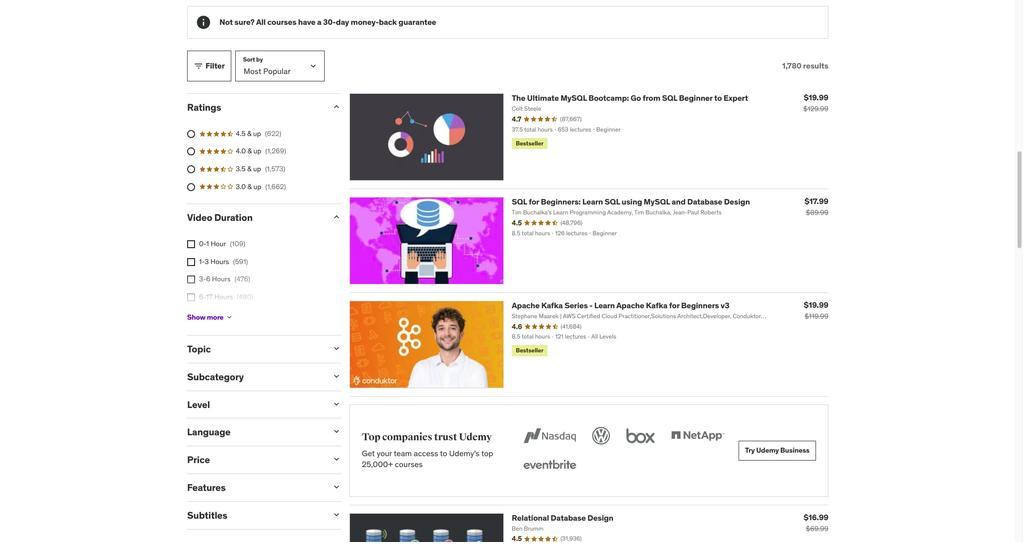 Task type: locate. For each thing, give the bounding box(es) containing it.
$129.99
[[804, 104, 829, 113]]

1 & from the top
[[247, 129, 252, 138]]

3 small image from the top
[[332, 399, 342, 409]]

1 vertical spatial udemy
[[757, 446, 780, 455]]

0 horizontal spatial apache
[[512, 300, 540, 310]]

back
[[379, 17, 397, 27]]

price button
[[187, 454, 324, 466]]

udemy
[[459, 431, 492, 444], [757, 446, 780, 455]]

more
[[207, 313, 224, 322]]

$19.99 inside $19.99 $129.99
[[804, 92, 829, 102]]

1 horizontal spatial udemy
[[757, 446, 780, 455]]

& right 4.5
[[247, 129, 252, 138]]

up for 3.0 & up
[[254, 182, 262, 191]]

4 up from the top
[[254, 182, 262, 191]]

xsmall image left 3-
[[187, 276, 195, 284]]

up right 4.0
[[254, 147, 262, 156]]

1 horizontal spatial for
[[670, 300, 680, 310]]

0 vertical spatial database
[[688, 197, 723, 207]]

sql for beginners: learn sql using mysql and database design link
[[512, 197, 751, 207]]

1 horizontal spatial kafka
[[646, 300, 668, 310]]

0 horizontal spatial mysql
[[561, 93, 587, 103]]

0 vertical spatial design
[[725, 197, 751, 207]]

2 & from the top
[[248, 147, 252, 156]]

to for bootcamp:
[[715, 93, 723, 103]]

0 horizontal spatial to
[[440, 449, 448, 458]]

apache
[[512, 300, 540, 310], [617, 300, 645, 310]]

3 & from the top
[[247, 164, 252, 173]]

hours right 6
[[212, 275, 231, 284]]

$19.99 up $119.99
[[804, 300, 829, 310]]

results
[[804, 61, 829, 71]]

show
[[187, 313, 206, 322]]

courses down team
[[395, 460, 423, 470]]

subtitles button
[[187, 510, 324, 522]]

features button
[[187, 482, 324, 494]]

and
[[672, 197, 686, 207]]

hours right 17
[[214, 293, 233, 301]]

1 vertical spatial $19.99
[[804, 300, 829, 310]]

0-1 hour (109)
[[199, 239, 246, 248]]

1,780
[[783, 61, 802, 71]]

1
[[206, 239, 209, 248]]

6
[[206, 275, 210, 284]]

kafka left beginners
[[646, 300, 668, 310]]

$19.99
[[804, 92, 829, 102], [804, 300, 829, 310]]

1 $19.99 from the top
[[804, 92, 829, 102]]

a
[[317, 17, 322, 27]]

language
[[187, 426, 231, 438]]

for left beginners:
[[529, 197, 540, 207]]

1,780 results status
[[783, 61, 829, 71]]

up right 3.0
[[254, 182, 262, 191]]

0-
[[199, 239, 206, 248]]

courses right all at left top
[[267, 17, 297, 27]]

level button
[[187, 399, 324, 411]]

1 vertical spatial to
[[440, 449, 448, 458]]

udemy up udemy's
[[459, 431, 492, 444]]

small image for subcategory
[[332, 372, 342, 381]]

learn
[[583, 197, 603, 207], [595, 300, 615, 310]]

1 horizontal spatial design
[[725, 197, 751, 207]]

1 horizontal spatial to
[[715, 93, 723, 103]]

relational
[[512, 513, 549, 523]]

nasdaq image
[[522, 425, 579, 447]]

1 up from the top
[[253, 129, 261, 138]]

for left beginners
[[670, 300, 680, 310]]

eventbrite image
[[522, 455, 579, 477]]

up
[[253, 129, 261, 138], [254, 147, 262, 156], [253, 164, 261, 173], [254, 182, 262, 191]]

companies
[[383, 431, 433, 444]]

hours
[[211, 257, 229, 266], [212, 275, 231, 284], [214, 293, 233, 301], [212, 310, 230, 319]]

4 & from the top
[[248, 182, 252, 191]]

(1,269)
[[265, 147, 286, 156]]

$16.99 $69.99
[[804, 512, 829, 533]]

courses
[[267, 17, 297, 27], [395, 460, 423, 470]]

mysql right ultimate
[[561, 93, 587, 103]]

video duration button
[[187, 212, 324, 224]]

sql for beginners: learn sql using mysql and database design
[[512, 197, 751, 207]]

2 up from the top
[[254, 147, 262, 156]]

2 $19.99 from the top
[[804, 300, 829, 310]]

1 small image from the top
[[332, 102, 342, 112]]

$19.99 $129.99
[[804, 92, 829, 113]]

video
[[187, 212, 212, 224]]

subcategory button
[[187, 371, 324, 383]]

to
[[715, 93, 723, 103], [440, 449, 448, 458]]

hour
[[211, 239, 226, 248]]

small image for level
[[332, 399, 342, 409]]

4.0
[[236, 147, 246, 156]]

17+ hours
[[199, 310, 230, 319]]

up for 4.5 & up
[[253, 129, 261, 138]]

try
[[746, 446, 755, 455]]

0 vertical spatial for
[[529, 197, 540, 207]]

1 horizontal spatial courses
[[395, 460, 423, 470]]

price
[[187, 454, 210, 466]]

hours for 3-6 hours
[[212, 275, 231, 284]]

(1,662)
[[265, 182, 286, 191]]

mysql left and
[[644, 197, 671, 207]]

17
[[206, 293, 213, 301]]

subtitles
[[187, 510, 228, 522]]

1 vertical spatial design
[[588, 513, 614, 523]]

1 vertical spatial small image
[[332, 212, 342, 222]]

duration
[[214, 212, 253, 224]]

xsmall image
[[187, 240, 195, 248]]

1 vertical spatial courses
[[395, 460, 423, 470]]

ultimate
[[528, 93, 559, 103]]

6-17 hours (480)
[[199, 293, 254, 301]]

database right 'relational'
[[551, 513, 586, 523]]

xsmall image left 1-
[[187, 258, 195, 266]]

database
[[688, 197, 723, 207], [551, 513, 586, 523]]

xsmall image inside show more button
[[226, 313, 234, 321]]

udemy right try
[[757, 446, 780, 455]]

small image
[[194, 61, 204, 71], [332, 344, 342, 354], [332, 372, 342, 381], [332, 427, 342, 437], [332, 455, 342, 465], [332, 482, 342, 492], [332, 510, 342, 520]]

xsmall image left '6-'
[[187, 294, 195, 301]]

to down trust
[[440, 449, 448, 458]]

0 vertical spatial udemy
[[459, 431, 492, 444]]

0 horizontal spatial kafka
[[542, 300, 563, 310]]

0 vertical spatial $19.99
[[804, 92, 829, 102]]

& right 3.5
[[247, 164, 252, 173]]

2 vertical spatial small image
[[332, 399, 342, 409]]

1 vertical spatial for
[[670, 300, 680, 310]]

sql left beginners:
[[512, 197, 527, 207]]

small image
[[332, 102, 342, 112], [332, 212, 342, 222], [332, 399, 342, 409]]

0 horizontal spatial database
[[551, 513, 586, 523]]

sure?
[[235, 17, 255, 27]]

1 vertical spatial database
[[551, 513, 586, 523]]

business
[[781, 446, 810, 455]]

for
[[529, 197, 540, 207], [670, 300, 680, 310]]

0 horizontal spatial courses
[[267, 17, 297, 27]]

to inside top companies trust udemy get your team access to udemy's top 25,000+ courses
[[440, 449, 448, 458]]

1 kafka from the left
[[542, 300, 563, 310]]

kafka left series
[[542, 300, 563, 310]]

small image for language
[[332, 427, 342, 437]]

1 horizontal spatial apache
[[617, 300, 645, 310]]

netapp image
[[670, 425, 727, 447]]

up left (622)
[[253, 129, 261, 138]]

courses inside top companies trust udemy get your team access to udemy's top 25,000+ courses
[[395, 460, 423, 470]]

xsmall image right more
[[226, 313, 234, 321]]

$19.99 up $129.99 at the right of the page
[[804, 92, 829, 102]]

0 vertical spatial small image
[[332, 102, 342, 112]]

sql left using in the top right of the page
[[605, 197, 620, 207]]

from
[[643, 93, 661, 103]]

& for 3.0
[[248, 182, 252, 191]]

database right and
[[688, 197, 723, 207]]

subcategory
[[187, 371, 244, 383]]

sql
[[663, 93, 678, 103], [512, 197, 527, 207], [605, 197, 620, 207]]

sql right from
[[663, 93, 678, 103]]

(622)
[[265, 129, 282, 138]]

3 up from the top
[[253, 164, 261, 173]]

to left expert
[[715, 93, 723, 103]]

1 vertical spatial mysql
[[644, 197, 671, 207]]

kafka
[[542, 300, 563, 310], [646, 300, 668, 310]]

3.5
[[236, 164, 246, 173]]

money-
[[351, 17, 379, 27]]

1 horizontal spatial database
[[688, 197, 723, 207]]

all
[[256, 17, 266, 27]]

6-
[[199, 293, 206, 301]]

0 horizontal spatial for
[[529, 197, 540, 207]]

0 horizontal spatial udemy
[[459, 431, 492, 444]]

0 vertical spatial to
[[715, 93, 723, 103]]

trust
[[434, 431, 457, 444]]

& right 3.0
[[248, 182, 252, 191]]

3.0
[[236, 182, 246, 191]]

ratings
[[187, 101, 221, 113]]

(480)
[[237, 293, 254, 301]]

learn right '-'
[[595, 300, 615, 310]]

2 small image from the top
[[332, 212, 342, 222]]

3.5 & up (1,573)
[[236, 164, 285, 173]]

$19.99 for apache kafka series - learn apache kafka for beginners v3
[[804, 300, 829, 310]]

& for 3.5
[[247, 164, 252, 173]]

expert
[[724, 93, 749, 103]]

up right 3.5
[[253, 164, 261, 173]]

learn right beginners:
[[583, 197, 603, 207]]

& right 4.0
[[248, 147, 252, 156]]

xsmall image
[[187, 258, 195, 266], [187, 276, 195, 284], [187, 294, 195, 301], [226, 313, 234, 321]]

hours right the 3
[[211, 257, 229, 266]]



Task type: describe. For each thing, give the bounding box(es) containing it.
filter
[[206, 61, 225, 71]]

$19.99 for the ultimate mysql bootcamp: go from sql beginner to expert
[[804, 92, 829, 102]]

day
[[336, 17, 349, 27]]

top
[[362, 431, 381, 444]]

apache kafka series - learn apache kafka for beginners v3 link
[[512, 300, 730, 310]]

using
[[622, 197, 643, 207]]

relational database design
[[512, 513, 614, 523]]

show more
[[187, 313, 224, 322]]

get
[[362, 449, 375, 458]]

$16.99
[[804, 512, 829, 522]]

guarantee
[[399, 17, 437, 27]]

1-3 hours (591)
[[199, 257, 248, 266]]

1,780 results
[[783, 61, 829, 71]]

try udemy business link
[[739, 441, 817, 461]]

not
[[220, 17, 233, 27]]

$69.99
[[807, 524, 829, 533]]

beginners:
[[541, 197, 581, 207]]

top
[[482, 449, 494, 458]]

3
[[205, 257, 209, 266]]

features
[[187, 482, 226, 494]]

1 horizontal spatial mysql
[[644, 197, 671, 207]]

the ultimate mysql bootcamp: go from sql beginner to expert link
[[512, 93, 749, 103]]

hours for 1-3 hours
[[211, 257, 229, 266]]

2 horizontal spatial sql
[[663, 93, 678, 103]]

(1,573)
[[265, 164, 285, 173]]

topic button
[[187, 343, 324, 355]]

xsmall image for 1-
[[187, 258, 195, 266]]

(476)
[[235, 275, 250, 284]]

top companies trust udemy get your team access to udemy's top 25,000+ courses
[[362, 431, 494, 470]]

3.0 & up (1,662)
[[236, 182, 286, 191]]

access
[[414, 449, 439, 458]]

up for 4.0 & up
[[254, 147, 262, 156]]

& for 4.0
[[248, 147, 252, 156]]

small image for video duration
[[332, 212, 342, 222]]

ratings button
[[187, 101, 324, 113]]

2 apache from the left
[[617, 300, 645, 310]]

filter button
[[187, 51, 231, 82]]

show more button
[[187, 308, 234, 327]]

30-
[[323, 17, 336, 27]]

bootcamp:
[[589, 93, 629, 103]]

$89.99
[[807, 208, 829, 217]]

have
[[298, 17, 316, 27]]

video duration
[[187, 212, 253, 224]]

to for udemy
[[440, 449, 448, 458]]

1 vertical spatial learn
[[595, 300, 615, 310]]

-
[[590, 300, 593, 310]]

small image for features
[[332, 482, 342, 492]]

xsmall image for 6-
[[187, 294, 195, 301]]

up for 3.5 & up
[[253, 164, 261, 173]]

language button
[[187, 426, 324, 438]]

the
[[512, 93, 526, 103]]

0 horizontal spatial sql
[[512, 197, 527, 207]]

1-
[[199, 257, 205, 266]]

1 apache from the left
[[512, 300, 540, 310]]

$19.99 $119.99
[[804, 300, 829, 321]]

$17.99
[[805, 196, 829, 206]]

box image
[[625, 425, 658, 447]]

go
[[631, 93, 642, 103]]

team
[[394, 449, 412, 458]]

hours for 6-17 hours
[[214, 293, 233, 301]]

udemy inside top companies trust udemy get your team access to udemy's top 25,000+ courses
[[459, 431, 492, 444]]

apache kafka series - learn apache kafka for beginners v3
[[512, 300, 730, 310]]

& for 4.5
[[247, 129, 252, 138]]

series
[[565, 300, 588, 310]]

$119.99
[[805, 312, 829, 321]]

3-
[[199, 275, 206, 284]]

3-6 hours (476)
[[199, 275, 250, 284]]

2 kafka from the left
[[646, 300, 668, 310]]

v3
[[721, 300, 730, 310]]

4.5
[[236, 129, 246, 138]]

0 vertical spatial mysql
[[561, 93, 587, 103]]

topic
[[187, 343, 211, 355]]

beginners
[[682, 300, 720, 310]]

the ultimate mysql bootcamp: go from sql beginner to expert
[[512, 93, 749, 103]]

xsmall image for 3-
[[187, 276, 195, 284]]

(591)
[[233, 257, 248, 266]]

0 vertical spatial learn
[[583, 197, 603, 207]]

(109)
[[230, 239, 246, 248]]

$17.99 $89.99
[[805, 196, 829, 217]]

0 vertical spatial courses
[[267, 17, 297, 27]]

small image for topic
[[332, 344, 342, 354]]

25,000+
[[362, 460, 393, 470]]

small image for price
[[332, 455, 342, 465]]

small image inside filter button
[[194, 61, 204, 71]]

try udemy business
[[746, 446, 810, 455]]

beginner
[[680, 93, 713, 103]]

volkswagen image
[[591, 425, 613, 447]]

small image for subtitles
[[332, 510, 342, 520]]

not sure? all courses have a 30-day money-back guarantee
[[220, 17, 437, 27]]

4.0 & up (1,269)
[[236, 147, 286, 156]]

udemy's
[[449, 449, 480, 458]]

hours right 17+
[[212, 310, 230, 319]]

0 horizontal spatial design
[[588, 513, 614, 523]]

relational database design link
[[512, 513, 614, 523]]

4.5 & up (622)
[[236, 129, 282, 138]]

your
[[377, 449, 392, 458]]

1 horizontal spatial sql
[[605, 197, 620, 207]]

small image for ratings
[[332, 102, 342, 112]]



Task type: vqa. For each thing, say whether or not it's contained in the screenshot.


